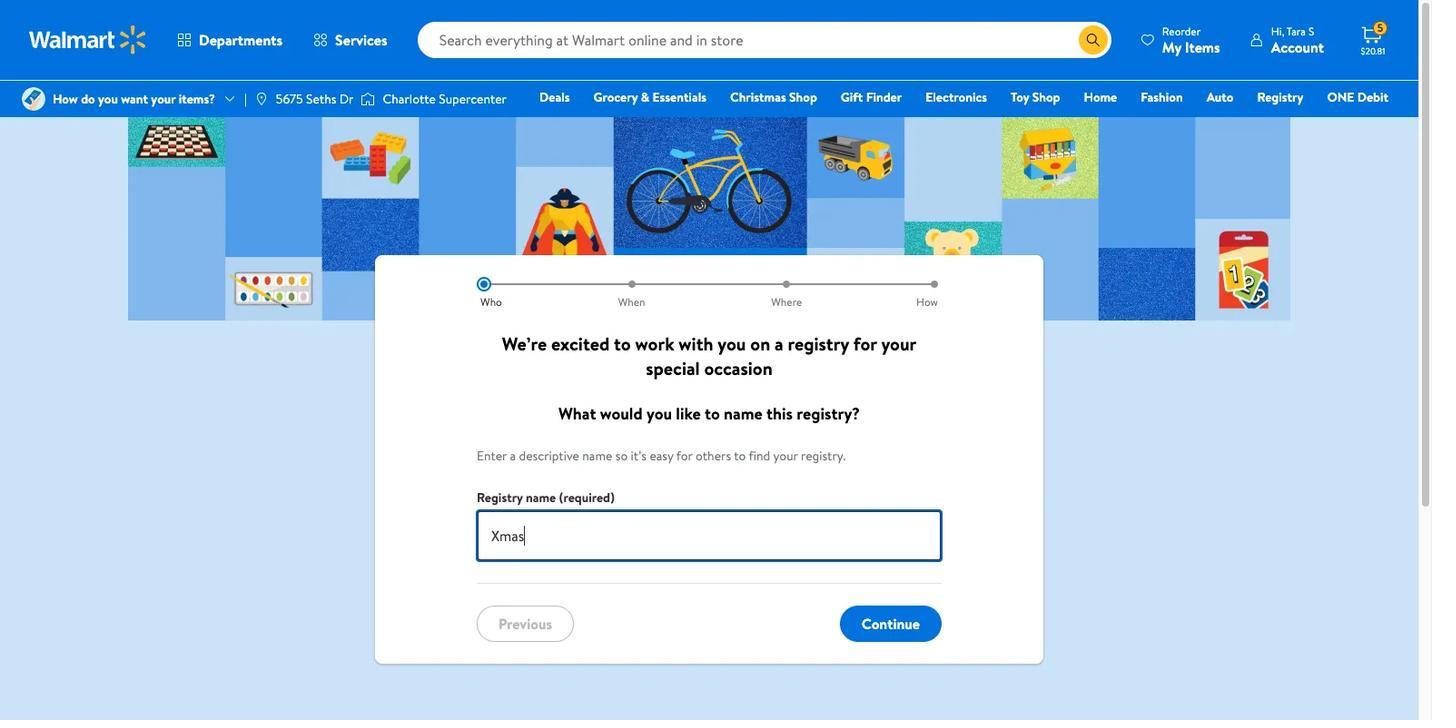 Task type: locate. For each thing, give the bounding box(es) containing it.
you inside we're excited to work with you on a registry for your special occasion
[[718, 332, 746, 356]]

2 horizontal spatial name
[[724, 402, 763, 425]]

where
[[772, 294, 803, 310]]

registry?
[[797, 402, 860, 425]]

debit
[[1358, 88, 1389, 106]]

how inside list item
[[917, 294, 938, 310]]

 image
[[22, 87, 45, 111], [361, 90, 376, 108], [254, 92, 269, 106]]

shop inside "link"
[[1033, 88, 1061, 106]]

excited
[[551, 332, 610, 356]]

list
[[477, 277, 942, 310]]

like
[[676, 402, 701, 425]]

descriptive
[[519, 447, 580, 465]]

finder
[[866, 88, 902, 106]]

1 horizontal spatial name
[[583, 447, 613, 465]]

to left work
[[614, 332, 631, 356]]

1 horizontal spatial a
[[775, 332, 784, 356]]

2 horizontal spatial your
[[882, 332, 917, 356]]

2 vertical spatial to
[[734, 447, 746, 465]]

shop for christmas shop
[[790, 88, 817, 106]]

Walmart Site-Wide search field
[[418, 22, 1112, 58]]

services button
[[298, 18, 403, 62]]

1 horizontal spatial for
[[854, 332, 877, 356]]

$20.81
[[1361, 45, 1386, 57]]

you left on
[[718, 332, 746, 356]]

auto
[[1207, 88, 1234, 106]]

0 horizontal spatial you
[[98, 90, 118, 108]]

1 horizontal spatial you
[[647, 402, 672, 425]]

to left find
[[734, 447, 746, 465]]

1 vertical spatial your
[[882, 332, 917, 356]]

0 vertical spatial how
[[53, 90, 78, 108]]

registry.
[[801, 447, 846, 465]]

1 vertical spatial name
[[583, 447, 613, 465]]

registry
[[1258, 88, 1304, 106], [477, 489, 523, 507]]

your right find
[[774, 447, 798, 465]]

registry down account
[[1258, 88, 1304, 106]]

1 horizontal spatial registry
[[1258, 88, 1304, 106]]

registry
[[788, 332, 849, 356]]

shop right toy
[[1033, 88, 1061, 106]]

you left like
[[647, 402, 672, 425]]

do
[[81, 90, 95, 108]]

 image right dr at the top left of page
[[361, 90, 376, 108]]

1 vertical spatial registry
[[477, 489, 523, 507]]

how
[[53, 90, 78, 108], [917, 294, 938, 310]]

0 horizontal spatial for
[[677, 447, 693, 465]]

your
[[151, 90, 176, 108], [882, 332, 917, 356], [774, 447, 798, 465]]

shop for toy shop
[[1033, 88, 1061, 106]]

a
[[775, 332, 784, 356], [510, 447, 516, 465]]

departments
[[199, 30, 283, 50]]

services
[[335, 30, 388, 50]]

grocery & essentials
[[594, 88, 707, 106]]

this
[[767, 402, 793, 425]]

0 horizontal spatial your
[[151, 90, 176, 108]]

items
[[1185, 37, 1221, 57]]

my
[[1163, 37, 1182, 57]]

0 horizontal spatial how
[[53, 90, 78, 108]]

you for like
[[647, 402, 672, 425]]

0 vertical spatial you
[[98, 90, 118, 108]]

previous button
[[477, 606, 574, 642]]

1 vertical spatial to
[[705, 402, 720, 425]]

0 vertical spatial a
[[775, 332, 784, 356]]

how list item
[[865, 277, 942, 310]]

0 horizontal spatial shop
[[790, 88, 817, 106]]

enter a descriptive name so it's easy for others to find your registry.
[[477, 447, 846, 465]]

 image right |
[[254, 92, 269, 106]]

so
[[616, 447, 628, 465]]

1 vertical spatial how
[[917, 294, 938, 310]]

deals
[[540, 88, 570, 106]]

1 shop from the left
[[790, 88, 817, 106]]

0 vertical spatial for
[[854, 332, 877, 356]]

name
[[724, 402, 763, 425], [583, 447, 613, 465], [526, 489, 556, 507]]

0 vertical spatial name
[[724, 402, 763, 425]]

home link
[[1076, 87, 1126, 107]]

1 vertical spatial you
[[718, 332, 746, 356]]

|
[[244, 90, 247, 108]]

0 horizontal spatial  image
[[22, 87, 45, 111]]

supercenter
[[439, 90, 507, 108]]

hi,
[[1272, 23, 1285, 39]]

a right enter
[[510, 447, 516, 465]]

how for how
[[917, 294, 938, 310]]

0 horizontal spatial name
[[526, 489, 556, 507]]

1 horizontal spatial your
[[774, 447, 798, 465]]

0 vertical spatial to
[[614, 332, 631, 356]]

shop
[[790, 88, 817, 106], [1033, 88, 1061, 106]]

2 horizontal spatial you
[[718, 332, 746, 356]]

hi, tara s account
[[1272, 23, 1325, 57]]

when
[[618, 294, 646, 310]]

1 horizontal spatial how
[[917, 294, 938, 310]]

you
[[98, 90, 118, 108], [718, 332, 746, 356], [647, 402, 672, 425]]

name left "this" at right
[[724, 402, 763, 425]]

grocery & essentials link
[[586, 87, 715, 107]]

christmas
[[730, 88, 786, 106]]

reorder
[[1163, 23, 1201, 39]]

departments button
[[162, 18, 298, 62]]

1 horizontal spatial  image
[[254, 92, 269, 106]]

0 horizontal spatial a
[[510, 447, 516, 465]]

for right registry
[[854, 332, 877, 356]]

 image for 5675
[[254, 92, 269, 106]]

easy
[[650, 447, 674, 465]]

2 shop from the left
[[1033, 88, 1061, 106]]

Registry name (required) text field
[[477, 511, 942, 561]]

christmas shop
[[730, 88, 817, 106]]

a right on
[[775, 332, 784, 356]]

search icon image
[[1086, 33, 1101, 47]]

your down how list item on the right top of page
[[882, 332, 917, 356]]

name down descriptive
[[526, 489, 556, 507]]

to right like
[[705, 402, 720, 425]]

0 horizontal spatial to
[[614, 332, 631, 356]]

0 horizontal spatial registry
[[477, 489, 523, 507]]

your right want
[[151, 90, 176, 108]]

registry name (required)
[[477, 489, 615, 507]]

2 vertical spatial you
[[647, 402, 672, 425]]

&
[[641, 88, 650, 106]]

essentials
[[653, 88, 707, 106]]

for right easy
[[677, 447, 693, 465]]

to
[[614, 332, 631, 356], [705, 402, 720, 425], [734, 447, 746, 465]]

0 vertical spatial registry
[[1258, 88, 1304, 106]]

name left so
[[583, 447, 613, 465]]

registry down enter
[[477, 489, 523, 507]]

it's
[[631, 447, 647, 465]]

shop right christmas
[[790, 88, 817, 106]]

s
[[1309, 23, 1315, 39]]

for
[[854, 332, 877, 356], [677, 447, 693, 465]]

registry link
[[1250, 87, 1312, 107]]

walmart+ link
[[1327, 113, 1397, 133]]

you right do
[[98, 90, 118, 108]]

you for want
[[98, 90, 118, 108]]

1 horizontal spatial shop
[[1033, 88, 1061, 106]]

 image left do
[[22, 87, 45, 111]]

charlotte
[[383, 90, 436, 108]]

christmas shop link
[[722, 87, 826, 107]]

2 horizontal spatial  image
[[361, 90, 376, 108]]

how for how do you want your items?
[[53, 90, 78, 108]]

with
[[679, 332, 714, 356]]

electronics
[[926, 88, 988, 106]]



Task type: vqa. For each thing, say whether or not it's contained in the screenshot.
third add to cart image from the right
no



Task type: describe. For each thing, give the bounding box(es) containing it.
on
[[751, 332, 771, 356]]

5
[[1378, 20, 1384, 36]]

0 vertical spatial your
[[151, 90, 176, 108]]

account
[[1272, 37, 1325, 57]]

work
[[636, 332, 675, 356]]

would
[[600, 402, 643, 425]]

5675 seths dr
[[276, 90, 354, 108]]

where list item
[[710, 277, 865, 310]]

1 vertical spatial a
[[510, 447, 516, 465]]

one debit walmart+
[[1328, 88, 1389, 132]]

gift finder
[[841, 88, 902, 106]]

toy shop link
[[1003, 87, 1069, 107]]

what would you like to name this registry?
[[559, 402, 860, 425]]

find
[[749, 447, 771, 465]]

walmart+
[[1335, 114, 1389, 132]]

(required)
[[559, 489, 615, 507]]

5675
[[276, 90, 303, 108]]

toy
[[1011, 88, 1030, 106]]

 image for charlotte
[[361, 90, 376, 108]]

enter
[[477, 447, 507, 465]]

toy shop
[[1011, 88, 1061, 106]]

for inside we're excited to work with you on a registry for your special occasion
[[854, 332, 877, 356]]

gift
[[841, 88, 863, 106]]

a inside we're excited to work with you on a registry for your special occasion
[[775, 332, 784, 356]]

previous
[[499, 614, 552, 634]]

seths
[[306, 90, 336, 108]]

fashion link
[[1133, 87, 1192, 107]]

auto link
[[1199, 87, 1242, 107]]

1 horizontal spatial to
[[705, 402, 720, 425]]

2 vertical spatial name
[[526, 489, 556, 507]]

continue button
[[840, 606, 942, 642]]

walmart image
[[29, 25, 147, 55]]

one
[[1328, 88, 1355, 106]]

your inside we're excited to work with you on a registry for your special occasion
[[882, 332, 917, 356]]

one debit link
[[1319, 87, 1397, 107]]

we're
[[502, 332, 547, 356]]

who list item
[[477, 277, 554, 310]]

we're excited to work with you on a registry for your special occasion
[[502, 332, 917, 381]]

others
[[696, 447, 731, 465]]

fashion
[[1141, 88, 1183, 106]]

what
[[559, 402, 596, 425]]

list containing who
[[477, 277, 942, 310]]

tara
[[1287, 23, 1306, 39]]

dr
[[340, 90, 354, 108]]

charlotte supercenter
[[383, 90, 507, 108]]

5 $20.81
[[1361, 20, 1386, 57]]

 image for how
[[22, 87, 45, 111]]

grocery
[[594, 88, 638, 106]]

home
[[1084, 88, 1118, 106]]

gift finder link
[[833, 87, 911, 107]]

when list item
[[554, 277, 710, 310]]

occasion
[[705, 356, 773, 381]]

1 vertical spatial for
[[677, 447, 693, 465]]

to inside we're excited to work with you on a registry for your special occasion
[[614, 332, 631, 356]]

want
[[121, 90, 148, 108]]

items?
[[179, 90, 215, 108]]

electronics link
[[918, 87, 996, 107]]

registry for registry name (required)
[[477, 489, 523, 507]]

2 horizontal spatial to
[[734, 447, 746, 465]]

continue
[[862, 614, 920, 634]]

reorder my items
[[1163, 23, 1221, 57]]

how do you want your items?
[[53, 90, 215, 108]]

2 vertical spatial your
[[774, 447, 798, 465]]

special
[[646, 356, 700, 381]]

Search search field
[[418, 22, 1112, 58]]

registry for registry
[[1258, 88, 1304, 106]]

who
[[481, 294, 502, 310]]

deals link
[[532, 87, 578, 107]]



